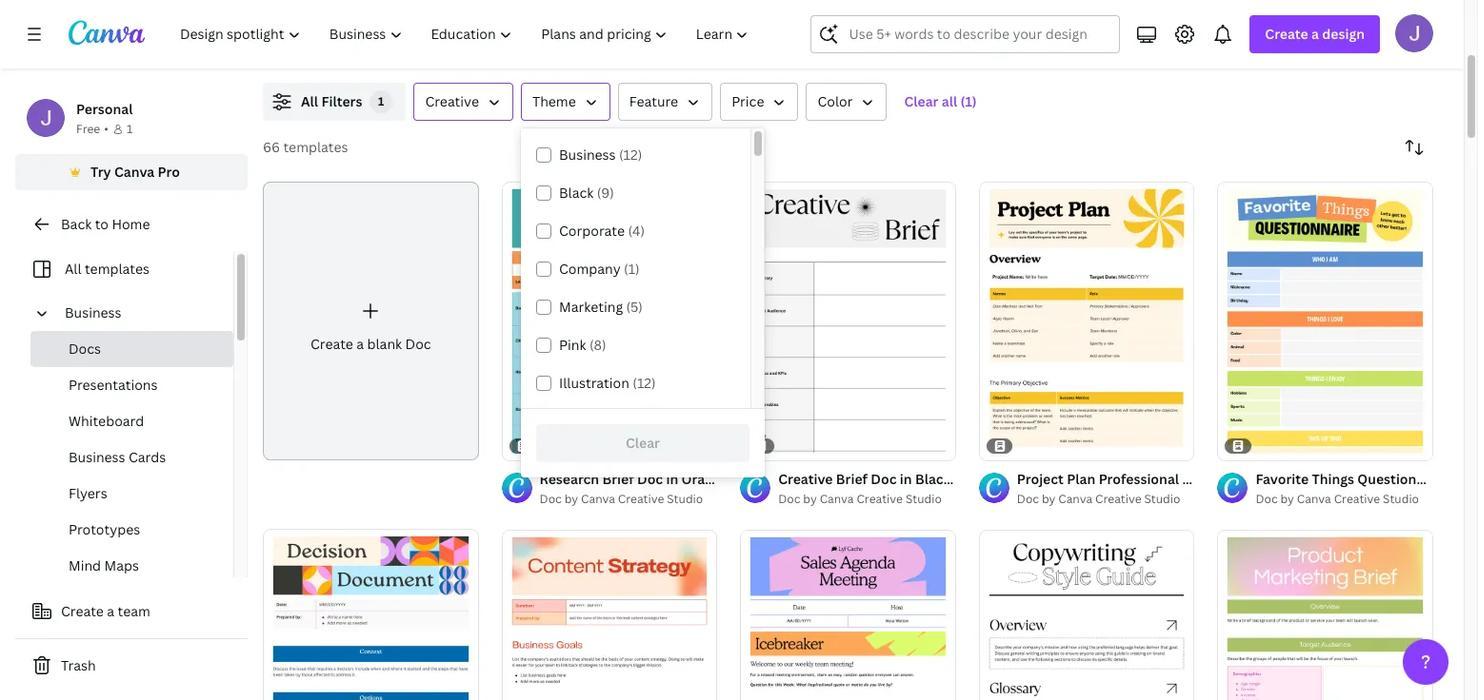 Task type: vqa. For each thing, say whether or not it's contained in the screenshot.
the Mind
yes



Task type: describe. For each thing, give the bounding box(es) containing it.
back to home
[[61, 215, 150, 233]]

clear all (1) button
[[895, 83, 986, 121]]

create a design
[[1265, 25, 1365, 43]]

black (9)
[[559, 184, 614, 202]]

1 vertical spatial 1
[[127, 121, 133, 137]]

corporate (4)
[[559, 222, 645, 240]]

top level navigation element
[[168, 15, 765, 53]]

create a blank doc link
[[263, 182, 479, 461]]

doc by canva creative studio link for content strategy doc in pastel orange red light blue soft pastels style image
[[540, 491, 717, 510]]

all for all templates
[[65, 260, 81, 278]]

doc for creative brief doc in black and white grey editorial style image at the right of page
[[778, 492, 800, 508]]

clear for clear all (1)
[[904, 92, 939, 110]]

creative button
[[414, 83, 513, 121]]

66 templates
[[263, 138, 348, 156]]

doc by canva creative studio link for product marketing brief doc in pastel green pastel orange soft pastels style image
[[1256, 491, 1433, 510]]

a for design
[[1311, 25, 1319, 43]]

studio for doc by canva creative studio link related to content strategy doc in pastel orange red light blue soft pastels style image
[[667, 491, 703, 508]]

canva for project plan professional doc in yellow black friendly corporate style image in the right of the page
[[1058, 491, 1092, 508]]

by for meeting agenda professional doc in pink lavender neon green dynamic professional style image
[[803, 492, 817, 508]]

canva for favorite things questionnaire doc in blue orange green playful style image
[[1297, 492, 1331, 508]]

filters
[[321, 92, 362, 110]]

creative brief doc in black and white grey editorial style image
[[740, 182, 956, 461]]

mind
[[69, 557, 101, 575]]

creative for research brief doc in orange teal pink soft pastels style image at left
[[618, 491, 664, 508]]

blank
[[367, 335, 402, 353]]

•
[[104, 121, 108, 137]]

business link
[[57, 295, 222, 331]]

all templates
[[65, 260, 149, 278]]

black
[[559, 184, 594, 202]]

create for create a blank doc
[[310, 335, 353, 353]]

corporate
[[559, 222, 625, 240]]

doc by canva creative studio for product marketing brief doc in pastel green pastel orange soft pastels style image's doc by canva creative studio link
[[1256, 492, 1419, 508]]

doc for research brief doc in orange teal pink soft pastels style image at left
[[540, 491, 562, 508]]

(8)
[[589, 336, 606, 354]]

copywriting style guide professional doc in black and white grey editorial style image
[[979, 530, 1195, 701]]

creative for creative brief doc in black and white grey editorial style image at the right of page
[[857, 492, 903, 508]]

clear all (1)
[[904, 92, 977, 110]]

1 vertical spatial (1)
[[624, 260, 640, 278]]

create a blank doc element
[[263, 182, 479, 461]]

try
[[91, 163, 111, 181]]

doc for favorite things questionnaire doc in blue orange green playful style image
[[1256, 492, 1278, 508]]

(9)
[[597, 184, 614, 202]]

Sort by button
[[1395, 129, 1433, 167]]

canva for research brief doc in orange teal pink soft pastels style image at left
[[581, 491, 615, 508]]

doc by canva creative studio link for copywriting style guide professional doc in black and white grey editorial style image
[[1017, 491, 1195, 510]]

free •
[[76, 121, 108, 137]]

content strategy doc in pastel orange red light blue soft pastels style image
[[502, 530, 717, 701]]

try canva pro button
[[15, 154, 248, 190]]

doc by canva creative studio for copywriting style guide professional doc in black and white grey editorial style image's doc by canva creative studio link
[[1017, 491, 1180, 508]]

company (1)
[[559, 260, 640, 278]]

all filters
[[301, 92, 362, 110]]

illustration
[[559, 374, 629, 392]]

mind maps
[[69, 557, 139, 575]]

creative for project plan professional doc in yellow black friendly corporate style image in the right of the page
[[1095, 491, 1141, 508]]

color button
[[806, 83, 887, 121]]

by for content strategy doc in pastel orange red light blue soft pastels style image
[[564, 491, 578, 508]]

by for copywriting style guide professional doc in black and white grey editorial style image
[[1042, 491, 1056, 508]]

docs
[[69, 340, 101, 358]]

1 filter options selected element
[[370, 90, 393, 113]]

66
[[263, 138, 280, 156]]

doc by canva creative studio for doc by canva creative studio link related to content strategy doc in pastel orange red light blue soft pastels style image
[[540, 491, 703, 508]]

favorite things questionnaire doc in blue orange green playful style image
[[1217, 182, 1433, 461]]

price
[[732, 92, 764, 110]]

whiteboard
[[69, 412, 144, 430]]

all templates link
[[27, 251, 222, 288]]

to
[[95, 215, 109, 233]]

(12) for business (12)
[[619, 146, 642, 164]]

canva for creative brief doc in black and white grey editorial style image at the right of page
[[820, 492, 854, 508]]

free
[[76, 121, 100, 137]]

research brief doc in orange teal pink soft pastels style image
[[502, 182, 717, 461]]

decision document doc in blue purple grey geometric style image
[[263, 530, 479, 701]]

project plan professional doc in yellow black friendly corporate style image
[[979, 182, 1195, 461]]

(5)
[[626, 298, 643, 316]]



Task type: locate. For each thing, give the bounding box(es) containing it.
0 vertical spatial all
[[301, 92, 318, 110]]

studio for doc by canva creative studio link corresponding to meeting agenda professional doc in pink lavender neon green dynamic professional style image
[[906, 492, 942, 508]]

clear
[[904, 92, 939, 110], [626, 435, 660, 453]]

2 vertical spatial create
[[61, 603, 104, 621]]

1 right • on the left top of the page
[[127, 121, 133, 137]]

product marketing brief doc in pastel green pastel orange soft pastels style image
[[1217, 530, 1433, 701]]

all left filters
[[301, 92, 318, 110]]

1 horizontal spatial clear
[[904, 92, 939, 110]]

0 horizontal spatial create
[[61, 603, 104, 621]]

creative inside button
[[425, 92, 479, 110]]

doc by canva creative studio for doc by canva creative studio link corresponding to meeting agenda professional doc in pink lavender neon green dynamic professional style image
[[778, 492, 942, 508]]

0 vertical spatial a
[[1311, 25, 1319, 43]]

2 doc by canva creative studio link from the left
[[1017, 491, 1195, 510]]

1 doc by canva creative studio from the left
[[540, 491, 703, 508]]

price button
[[720, 83, 798, 121]]

marketing
[[559, 298, 623, 316]]

0 horizontal spatial 1
[[127, 121, 133, 137]]

0 horizontal spatial a
[[107, 603, 114, 621]]

create inside dropdown button
[[1265, 25, 1308, 43]]

theme button
[[521, 83, 610, 121]]

feature button
[[618, 83, 712, 121]]

a left "design"
[[1311, 25, 1319, 43]]

2 vertical spatial a
[[107, 603, 114, 621]]

doc by canva creative studio
[[540, 491, 703, 508], [1017, 491, 1180, 508], [778, 492, 942, 508], [1256, 492, 1419, 508]]

create a team
[[61, 603, 150, 621]]

business cards
[[69, 449, 166, 467]]

design
[[1322, 25, 1365, 43]]

create down mind
[[61, 603, 104, 621]]

create a blank doc
[[310, 335, 431, 353]]

4 by from the left
[[1280, 492, 1294, 508]]

jacob simon image
[[1395, 14, 1433, 52]]

1 vertical spatial clear
[[626, 435, 660, 453]]

flyers link
[[30, 476, 233, 512]]

a for team
[[107, 603, 114, 621]]

home
[[112, 215, 150, 233]]

2 vertical spatial business
[[69, 449, 125, 467]]

back
[[61, 215, 92, 233]]

creative
[[425, 92, 479, 110], [618, 491, 664, 508], [1095, 491, 1141, 508], [857, 492, 903, 508], [1334, 492, 1380, 508]]

create left "design"
[[1265, 25, 1308, 43]]

create a design button
[[1250, 15, 1380, 53]]

studio
[[667, 491, 703, 508], [1144, 491, 1180, 508], [906, 492, 942, 508], [1383, 492, 1419, 508]]

0 horizontal spatial clear
[[626, 435, 660, 453]]

doc
[[405, 335, 431, 353], [540, 491, 562, 508], [1017, 491, 1039, 508], [778, 492, 800, 508], [1256, 492, 1278, 508]]

(1) inside button
[[961, 92, 977, 110]]

1 studio from the left
[[667, 491, 703, 508]]

maps
[[104, 557, 139, 575]]

2 horizontal spatial a
[[1311, 25, 1319, 43]]

canva
[[114, 163, 155, 181], [581, 491, 615, 508], [1058, 491, 1092, 508], [820, 492, 854, 508], [1297, 492, 1331, 508]]

3 doc by canva creative studio link from the left
[[778, 491, 956, 510]]

0 vertical spatial templates
[[283, 138, 348, 156]]

business for business (12)
[[559, 146, 616, 164]]

presentations
[[69, 376, 158, 394]]

(12) right 'illustration'
[[633, 374, 656, 392]]

4 studio from the left
[[1383, 492, 1419, 508]]

(1) up (5) at the left top
[[624, 260, 640, 278]]

try canva pro
[[91, 163, 180, 181]]

prototypes link
[[30, 512, 233, 549]]

1
[[378, 93, 385, 110], [127, 121, 133, 137]]

creative for favorite things questionnaire doc in blue orange green playful style image
[[1334, 492, 1380, 508]]

(1)
[[961, 92, 977, 110], [624, 260, 640, 278]]

prototypes
[[69, 521, 140, 539]]

0 vertical spatial create
[[1265, 25, 1308, 43]]

feature
[[629, 92, 678, 110]]

4 doc by canva creative studio link from the left
[[1256, 491, 1433, 510]]

clear left all
[[904, 92, 939, 110]]

create inside button
[[61, 603, 104, 621]]

pro
[[158, 163, 180, 181]]

templates inside all templates link
[[85, 260, 149, 278]]

business (12)
[[559, 146, 642, 164]]

1 vertical spatial business
[[65, 304, 121, 322]]

1 right filters
[[378, 93, 385, 110]]

0 vertical spatial 1
[[378, 93, 385, 110]]

0 vertical spatial (1)
[[961, 92, 977, 110]]

meeting agenda professional doc in pink lavender neon green dynamic professional style image
[[740, 530, 956, 701]]

studio for product marketing brief doc in pastel green pastel orange soft pastels style image's doc by canva creative studio link
[[1383, 492, 1419, 508]]

a
[[1311, 25, 1319, 43], [356, 335, 364, 353], [107, 603, 114, 621]]

cards
[[129, 449, 166, 467]]

templates down back to home
[[85, 260, 149, 278]]

templates right 66
[[283, 138, 348, 156]]

whiteboard link
[[30, 404, 233, 440]]

trash
[[61, 657, 96, 675]]

doc by canva creative studio link
[[540, 491, 717, 510], [1017, 491, 1195, 510], [778, 491, 956, 510], [1256, 491, 1433, 510]]

1 inside 1 filter options selected element
[[378, 93, 385, 110]]

illustration (12)
[[559, 374, 656, 392]]

presentations link
[[30, 368, 233, 404]]

0 horizontal spatial (1)
[[624, 260, 640, 278]]

by
[[564, 491, 578, 508], [1042, 491, 1056, 508], [803, 492, 817, 508], [1280, 492, 1294, 508]]

business cards link
[[30, 440, 233, 476]]

4 doc by canva creative studio from the left
[[1256, 492, 1419, 508]]

2 horizontal spatial create
[[1265, 25, 1308, 43]]

1 horizontal spatial create
[[310, 335, 353, 353]]

0 horizontal spatial all
[[65, 260, 81, 278]]

(4)
[[628, 222, 645, 240]]

2 doc by canva creative studio from the left
[[1017, 491, 1180, 508]]

doc for project plan professional doc in yellow black friendly corporate style image in the right of the page
[[1017, 491, 1039, 508]]

theme
[[532, 92, 576, 110]]

create for create a team
[[61, 603, 104, 621]]

3 studio from the left
[[906, 492, 942, 508]]

marketing (5)
[[559, 298, 643, 316]]

all for all filters
[[301, 92, 318, 110]]

clear for clear
[[626, 435, 660, 453]]

a inside dropdown button
[[1311, 25, 1319, 43]]

1 horizontal spatial a
[[356, 335, 364, 353]]

(12) down feature
[[619, 146, 642, 164]]

create a team button
[[15, 593, 248, 631]]

business up black (9) on the top left
[[559, 146, 616, 164]]

create for create a design
[[1265, 25, 1308, 43]]

(12)
[[619, 146, 642, 164], [633, 374, 656, 392]]

0 vertical spatial (12)
[[619, 146, 642, 164]]

1 vertical spatial a
[[356, 335, 364, 353]]

a inside button
[[107, 603, 114, 621]]

business up docs
[[65, 304, 121, 322]]

2 studio from the left
[[1144, 491, 1180, 508]]

mind maps link
[[30, 549, 233, 585]]

team
[[118, 603, 150, 621]]

templates
[[283, 138, 348, 156], [85, 260, 149, 278]]

color
[[818, 92, 853, 110]]

all
[[301, 92, 318, 110], [65, 260, 81, 278]]

None search field
[[811, 15, 1120, 53]]

templates for 66 templates
[[283, 138, 348, 156]]

templates for all templates
[[85, 260, 149, 278]]

Search search field
[[849, 16, 1108, 52]]

clear down illustration (12)
[[626, 435, 660, 453]]

business
[[559, 146, 616, 164], [65, 304, 121, 322], [69, 449, 125, 467]]

studio for copywriting style guide professional doc in black and white grey editorial style image's doc by canva creative studio link
[[1144, 491, 1180, 508]]

2 by from the left
[[1042, 491, 1056, 508]]

all down back
[[65, 260, 81, 278]]

0 vertical spatial business
[[559, 146, 616, 164]]

business for business
[[65, 304, 121, 322]]

canva inside button
[[114, 163, 155, 181]]

create
[[1265, 25, 1308, 43], [310, 335, 353, 353], [61, 603, 104, 621]]

flyers
[[69, 485, 107, 503]]

0 vertical spatial clear
[[904, 92, 939, 110]]

all
[[942, 92, 957, 110]]

1 horizontal spatial (1)
[[961, 92, 977, 110]]

0 horizontal spatial templates
[[85, 260, 149, 278]]

(12) for illustration (12)
[[633, 374, 656, 392]]

pink
[[559, 336, 586, 354]]

a left the blank
[[356, 335, 364, 353]]

1 horizontal spatial templates
[[283, 138, 348, 156]]

pink (8)
[[559, 336, 606, 354]]

create left the blank
[[310, 335, 353, 353]]

business up flyers
[[69, 449, 125, 467]]

1 doc by canva creative studio link from the left
[[540, 491, 717, 510]]

1 vertical spatial create
[[310, 335, 353, 353]]

3 by from the left
[[803, 492, 817, 508]]

a left team
[[107, 603, 114, 621]]

a for blank
[[356, 335, 364, 353]]

business for business cards
[[69, 449, 125, 467]]

doc by canva creative studio link for meeting agenda professional doc in pink lavender neon green dynamic professional style image
[[778, 491, 956, 510]]

1 horizontal spatial all
[[301, 92, 318, 110]]

personal
[[76, 100, 133, 118]]

(1) right all
[[961, 92, 977, 110]]

company
[[559, 260, 621, 278]]

trash link
[[15, 648, 248, 686]]

by for product marketing brief doc in pastel green pastel orange soft pastels style image
[[1280, 492, 1294, 508]]

back to home link
[[15, 206, 248, 244]]

1 vertical spatial templates
[[85, 260, 149, 278]]

1 by from the left
[[564, 491, 578, 508]]

1 horizontal spatial 1
[[378, 93, 385, 110]]

1 vertical spatial all
[[65, 260, 81, 278]]

clear button
[[536, 425, 750, 463]]

1 vertical spatial (12)
[[633, 374, 656, 392]]

3 doc by canva creative studio from the left
[[778, 492, 942, 508]]



